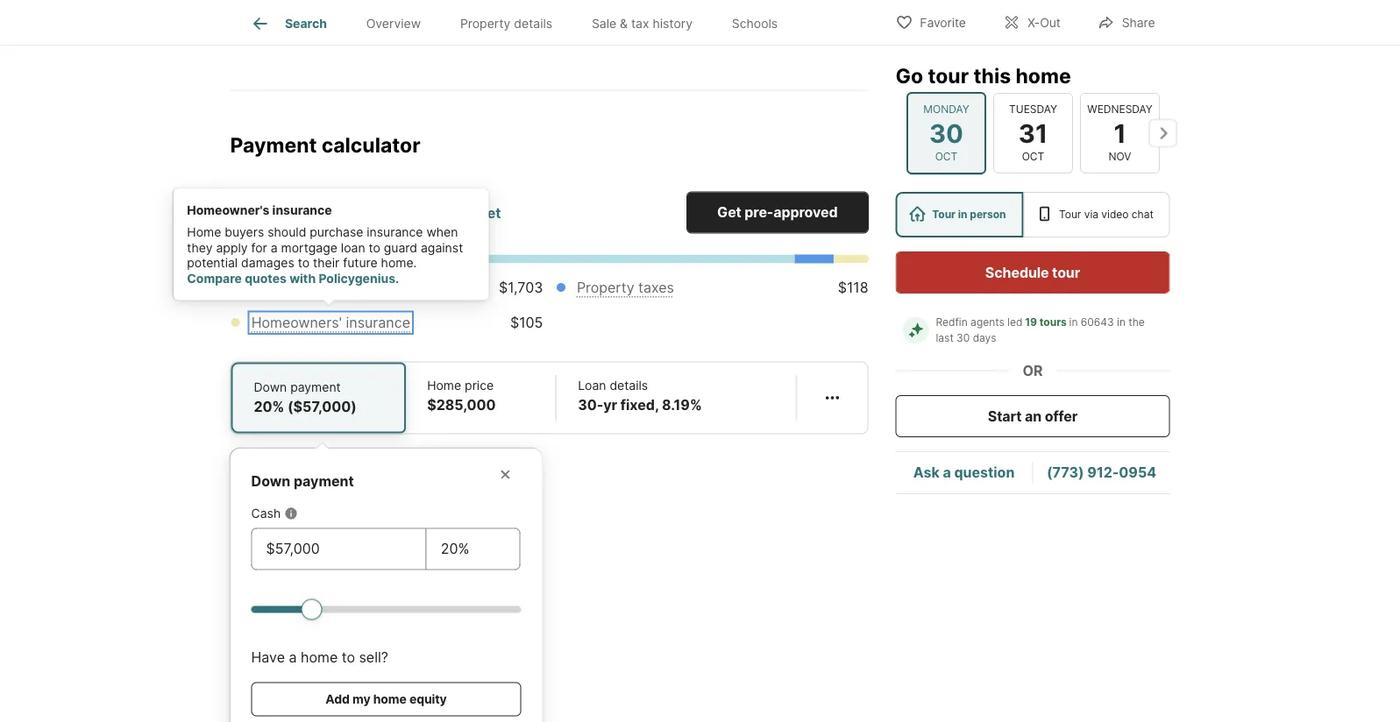 Task type: describe. For each thing, give the bounding box(es) containing it.
schedule tour
[[985, 264, 1080, 281]]

tour for go
[[928, 63, 969, 88]]

a for ask a question
[[943, 464, 951, 481]]

question
[[954, 464, 1015, 481]]

details for property details
[[514, 16, 552, 31]]

Down Payment Slider range field
[[251, 599, 521, 620]]

apply
[[216, 241, 248, 256]]

buyers
[[225, 225, 264, 240]]

30 inside in the last 30 days
[[957, 332, 970, 345]]

home.
[[381, 256, 417, 271]]

insurance for homeowners'
[[346, 315, 410, 332]]

property for property taxes
[[577, 280, 634, 297]]

redfin agents led 19 tours in 60643
[[936, 316, 1114, 329]]

home inside homeowner's insurance home buyers should purchase insurance when they apply for a mortgage loan to guard against potential damages to their future home. compare quotes with policygenius.
[[187, 225, 221, 240]]

principal and interest
[[251, 280, 391, 297]]

30-
[[578, 397, 603, 414]]

price
[[465, 379, 494, 394]]

tuesday 31 oct
[[1009, 103, 1057, 163]]

agents
[[971, 316, 1004, 329]]

home price $285,000
[[427, 379, 496, 414]]

schedule
[[985, 264, 1049, 281]]

in inside option
[[958, 208, 967, 221]]

list box containing tour in person
[[896, 192, 1170, 238]]

60643
[[1081, 316, 1114, 329]]

a inside homeowner's insurance home buyers should purchase insurance when they apply for a mortgage loan to guard against potential damages to their future home. compare quotes with policygenius.
[[271, 241, 278, 256]]

monday 30 oct
[[923, 103, 969, 163]]

20%
[[254, 399, 284, 416]]

schedule tour button
[[896, 252, 1170, 294]]

principal and interest link
[[251, 280, 391, 297]]

should
[[268, 225, 306, 240]]

in the last 30 days
[[936, 316, 1148, 345]]

led
[[1007, 316, 1023, 329]]

purchase
[[310, 225, 363, 240]]

ask
[[913, 464, 940, 481]]

this
[[973, 63, 1011, 88]]

next image
[[1149, 119, 1177, 147]]

homeowner's
[[187, 203, 269, 218]]

tour via video chat
[[1059, 208, 1154, 221]]

overview tab
[[347, 3, 441, 45]]

tour for tour in person
[[932, 208, 956, 221]]

history
[[653, 16, 693, 31]]

sell?
[[359, 650, 388, 667]]

$1,925 per month
[[230, 199, 426, 227]]

loan
[[341, 241, 365, 256]]

property for property details
[[460, 16, 511, 31]]

2 horizontal spatial to
[[369, 241, 380, 256]]

in inside in the last 30 days
[[1117, 316, 1126, 329]]

tours
[[1040, 316, 1067, 329]]

31
[[1018, 118, 1047, 148]]

per
[[311, 199, 349, 227]]

approved
[[773, 204, 838, 221]]

tab list containing search
[[230, 0, 811, 45]]

search link
[[250, 13, 327, 34]]

add my home equity button
[[251, 683, 521, 717]]

down payment
[[251, 473, 354, 490]]

&
[[620, 16, 628, 31]]

to inside tooltip
[[342, 650, 355, 667]]

30 inside the monday 30 oct
[[929, 118, 963, 148]]

property details tab
[[441, 3, 572, 45]]

chat
[[1132, 208, 1154, 221]]

19
[[1025, 316, 1037, 329]]

taxes
[[638, 280, 674, 297]]

via
[[1084, 208, 1098, 221]]

property details
[[460, 16, 552, 31]]

wednesday
[[1087, 103, 1152, 116]]

yr
[[603, 397, 617, 414]]

sale & tax history
[[592, 16, 693, 31]]

start an offer button
[[896, 395, 1170, 437]]

add
[[326, 693, 350, 707]]

person
[[970, 208, 1006, 221]]

have a home to sell?
[[251, 650, 388, 667]]

monday
[[923, 103, 969, 116]]

they
[[187, 241, 213, 256]]

their
[[313, 256, 339, 271]]

oct for 30
[[935, 150, 957, 163]]

the
[[1129, 316, 1145, 329]]

homeowners'
[[251, 315, 342, 332]]

an
[[1025, 408, 1042, 425]]

pre-
[[745, 204, 773, 221]]

8.19%
[[662, 397, 702, 414]]

with
[[289, 271, 316, 286]]

mortgage
[[281, 241, 337, 256]]

insurance for homeowner's
[[272, 203, 332, 218]]

a for have a home to sell?
[[289, 650, 297, 667]]

home for add my home equity
[[373, 693, 407, 707]]

damages
[[241, 256, 294, 271]]

favorite
[[920, 15, 966, 30]]

($57,000)
[[288, 399, 357, 416]]

(773) 912-0954
[[1047, 464, 1156, 481]]

principal
[[251, 280, 308, 297]]

days
[[973, 332, 996, 345]]

payment for down payment 20% ($57,000)
[[290, 380, 341, 395]]

schools
[[732, 16, 778, 31]]



Task type: vqa. For each thing, say whether or not it's contained in the screenshot.
the is
no



Task type: locate. For each thing, give the bounding box(es) containing it.
payment up ($57,000)
[[290, 380, 341, 395]]

homeowner's insurance home buyers should purchase insurance when they apply for a mortgage loan to guard against potential damages to their future home. compare quotes with policygenius.
[[187, 203, 463, 286]]

details inside tab
[[514, 16, 552, 31]]

homeowners' insurance
[[251, 315, 410, 332]]

share
[[1122, 15, 1155, 30]]

tour for tour via video chat
[[1059, 208, 1081, 221]]

go tour this home
[[896, 63, 1071, 88]]

2 vertical spatial insurance
[[346, 315, 410, 332]]

0 vertical spatial to
[[369, 241, 380, 256]]

0 vertical spatial 30
[[929, 118, 963, 148]]

0 horizontal spatial tour
[[928, 63, 969, 88]]

home for have a home to sell?
[[301, 650, 338, 667]]

details left sale
[[514, 16, 552, 31]]

insurance down interest
[[346, 315, 410, 332]]

a right ask
[[943, 464, 951, 481]]

home inside button
[[373, 693, 407, 707]]

calculator
[[321, 133, 420, 158]]

payment
[[230, 133, 317, 158]]

compare
[[187, 271, 242, 286]]

0 horizontal spatial in
[[958, 208, 967, 221]]

reset
[[462, 205, 501, 222]]

0 vertical spatial down
[[254, 380, 287, 395]]

1 oct from the left
[[935, 150, 957, 163]]

x-out
[[1027, 15, 1061, 30]]

2 vertical spatial a
[[289, 650, 297, 667]]

(773) 912-0954 link
[[1047, 464, 1156, 481]]

tour via video chat option
[[1023, 192, 1170, 238]]

30 right last at the right of page
[[957, 332, 970, 345]]

1 horizontal spatial home
[[373, 693, 407, 707]]

2 oct from the left
[[1022, 150, 1044, 163]]

1 horizontal spatial a
[[289, 650, 297, 667]]

tour for schedule
[[1052, 264, 1080, 281]]

0 vertical spatial insurance
[[272, 203, 332, 218]]

oct down 31
[[1022, 150, 1044, 163]]

0 vertical spatial details
[[514, 16, 552, 31]]

in left person
[[958, 208, 967, 221]]

to up future
[[369, 241, 380, 256]]

tuesday
[[1009, 103, 1057, 116]]

home up $285,000
[[427, 379, 461, 394]]

in left the the
[[1117, 316, 1126, 329]]

payment calculator
[[230, 133, 420, 158]]

1 vertical spatial a
[[943, 464, 951, 481]]

1 vertical spatial home
[[301, 650, 338, 667]]

0 vertical spatial tour
[[928, 63, 969, 88]]

oct for 31
[[1022, 150, 1044, 163]]

tour left via
[[1059, 208, 1081, 221]]

tour inside the tour via video chat option
[[1059, 208, 1081, 221]]

payment for down payment
[[294, 473, 354, 490]]

guard
[[384, 241, 417, 256]]

share button
[[1082, 4, 1170, 40]]

0 vertical spatial payment
[[290, 380, 341, 395]]

home right my
[[373, 693, 407, 707]]

details inside loan details 30-yr fixed, 8.19%
[[610, 379, 648, 394]]

$1,925
[[230, 199, 306, 227]]

tour inside tour in person option
[[932, 208, 956, 221]]

details up fixed, on the bottom of page
[[610, 379, 648, 394]]

1 horizontal spatial details
[[610, 379, 648, 394]]

list box
[[896, 192, 1170, 238]]

ad region
[[230, 0, 868, 44]]

a
[[271, 241, 278, 256], [943, 464, 951, 481], [289, 650, 297, 667]]

1 horizontal spatial tour
[[1052, 264, 1080, 281]]

1 vertical spatial payment
[[294, 473, 354, 490]]

video
[[1101, 208, 1129, 221]]

tab list
[[230, 0, 811, 45]]

quotes
[[245, 271, 287, 286]]

payment inside 'down payment 20% ($57,000)'
[[290, 380, 341, 395]]

$118
[[838, 280, 868, 297]]

1 horizontal spatial property
[[577, 280, 634, 297]]

compare quotes with policygenius. link
[[187, 271, 399, 286]]

payment inside tooltip
[[294, 473, 354, 490]]

home up the they
[[187, 225, 221, 240]]

details for loan details 30-yr fixed, 8.19%
[[610, 379, 648, 394]]

0 horizontal spatial oct
[[935, 150, 957, 163]]

2 tour from the left
[[1059, 208, 1081, 221]]

1 horizontal spatial tour
[[1059, 208, 1081, 221]]

x-out button
[[988, 4, 1075, 40]]

offer
[[1045, 408, 1078, 425]]

tour right schedule
[[1052, 264, 1080, 281]]

x-
[[1027, 15, 1040, 30]]

1 horizontal spatial in
[[1069, 316, 1078, 329]]

to left sell?
[[342, 650, 355, 667]]

to up with
[[298, 256, 310, 271]]

oct inside the monday 30 oct
[[935, 150, 957, 163]]

home inside home price $285,000
[[427, 379, 461, 394]]

favorite button
[[880, 4, 981, 40]]

loan details 30-yr fixed, 8.19%
[[578, 379, 702, 414]]

payment
[[290, 380, 341, 395], [294, 473, 354, 490]]

2 horizontal spatial a
[[943, 464, 951, 481]]

and
[[312, 280, 337, 297]]

2 vertical spatial home
[[373, 693, 407, 707]]

fixed,
[[621, 397, 659, 414]]

tour left person
[[932, 208, 956, 221]]

go
[[896, 63, 923, 88]]

1 vertical spatial home
[[427, 379, 461, 394]]

tour in person
[[932, 208, 1006, 221]]

$1,703
[[499, 280, 543, 297]]

potential
[[187, 256, 238, 271]]

insurance up guard
[[367, 225, 423, 240]]

redfin
[[936, 316, 968, 329]]

1 vertical spatial insurance
[[367, 225, 423, 240]]

down for down payment 20% ($57,000)
[[254, 380, 287, 395]]

0 vertical spatial home
[[187, 225, 221, 240]]

sale
[[592, 16, 616, 31]]

against
[[421, 241, 463, 256]]

0 horizontal spatial property
[[460, 16, 511, 31]]

property
[[460, 16, 511, 31], [577, 280, 634, 297]]

0 horizontal spatial a
[[271, 241, 278, 256]]

(773)
[[1047, 464, 1084, 481]]

to
[[369, 241, 380, 256], [298, 256, 310, 271], [342, 650, 355, 667]]

future
[[343, 256, 378, 271]]

tooltip
[[230, 435, 868, 722]]

oct inside tuesday 31 oct
[[1022, 150, 1044, 163]]

add my home equity
[[326, 693, 447, 707]]

2 horizontal spatial home
[[1016, 63, 1071, 88]]

0 vertical spatial property
[[460, 16, 511, 31]]

None button
[[906, 92, 986, 174], [993, 93, 1073, 174], [1080, 93, 1159, 174], [906, 92, 986, 174], [993, 93, 1073, 174], [1080, 93, 1159, 174]]

1 horizontal spatial oct
[[1022, 150, 1044, 163]]

search
[[285, 16, 327, 31]]

1 vertical spatial to
[[298, 256, 310, 271]]

down inside tooltip
[[251, 473, 290, 490]]

0 horizontal spatial home
[[187, 225, 221, 240]]

reset button
[[461, 198, 502, 230]]

a right the for
[[271, 241, 278, 256]]

schools tab
[[712, 3, 797, 45]]

a right have
[[289, 650, 297, 667]]

month
[[354, 199, 426, 227]]

None text field
[[266, 539, 412, 560], [441, 539, 505, 560], [266, 539, 412, 560], [441, 539, 505, 560]]

2 horizontal spatial in
[[1117, 316, 1126, 329]]

1 horizontal spatial home
[[427, 379, 461, 394]]

0 horizontal spatial home
[[301, 650, 338, 667]]

ask a question link
[[913, 464, 1015, 481]]

1 vertical spatial property
[[577, 280, 634, 297]]

down payment 20% ($57,000)
[[254, 380, 357, 416]]

1 vertical spatial down
[[251, 473, 290, 490]]

cash
[[251, 507, 281, 522]]

ask a question
[[913, 464, 1015, 481]]

get
[[717, 204, 741, 221]]

1 horizontal spatial to
[[342, 650, 355, 667]]

loan
[[578, 379, 606, 394]]

payment down ($57,000)
[[294, 473, 354, 490]]

start
[[988, 408, 1022, 425]]

out
[[1040, 15, 1061, 30]]

insurance up should
[[272, 203, 332, 218]]

down up 20%
[[254, 380, 287, 395]]

for
[[251, 241, 267, 256]]

tour up monday
[[928, 63, 969, 88]]

in right 'tours'
[[1069, 316, 1078, 329]]

home up the tuesday
[[1016, 63, 1071, 88]]

tour in person option
[[896, 192, 1023, 238]]

home
[[1016, 63, 1071, 88], [301, 650, 338, 667], [373, 693, 407, 707]]

$285,000
[[427, 397, 496, 414]]

tour inside button
[[1052, 264, 1080, 281]]

1 vertical spatial details
[[610, 379, 648, 394]]

oct
[[935, 150, 957, 163], [1022, 150, 1044, 163]]

0954
[[1119, 464, 1156, 481]]

oct down monday
[[935, 150, 957, 163]]

0 horizontal spatial tour
[[932, 208, 956, 221]]

2 vertical spatial to
[[342, 650, 355, 667]]

home up add
[[301, 650, 338, 667]]

property inside tab
[[460, 16, 511, 31]]

or
[[1023, 362, 1043, 379]]

insurance
[[272, 203, 332, 218], [367, 225, 423, 240], [346, 315, 410, 332]]

down inside 'down payment 20% ($57,000)'
[[254, 380, 287, 395]]

tooltip containing down payment
[[230, 435, 868, 722]]

sale & tax history tab
[[572, 3, 712, 45]]

when
[[426, 225, 458, 240]]

1 vertical spatial 30
[[957, 332, 970, 345]]

policygenius.
[[319, 271, 399, 286]]

30 down monday
[[929, 118, 963, 148]]

down for down payment
[[251, 473, 290, 490]]

0 horizontal spatial to
[[298, 256, 310, 271]]

1 vertical spatial tour
[[1052, 264, 1080, 281]]

equity
[[409, 693, 447, 707]]

0 vertical spatial a
[[271, 241, 278, 256]]

0 vertical spatial home
[[1016, 63, 1071, 88]]

1 tour from the left
[[932, 208, 956, 221]]

down up cash
[[251, 473, 290, 490]]

0 horizontal spatial details
[[514, 16, 552, 31]]

wednesday 1 nov
[[1087, 103, 1152, 163]]

get pre-approved
[[717, 204, 838, 221]]

get pre-approved button
[[686, 192, 869, 234]]



